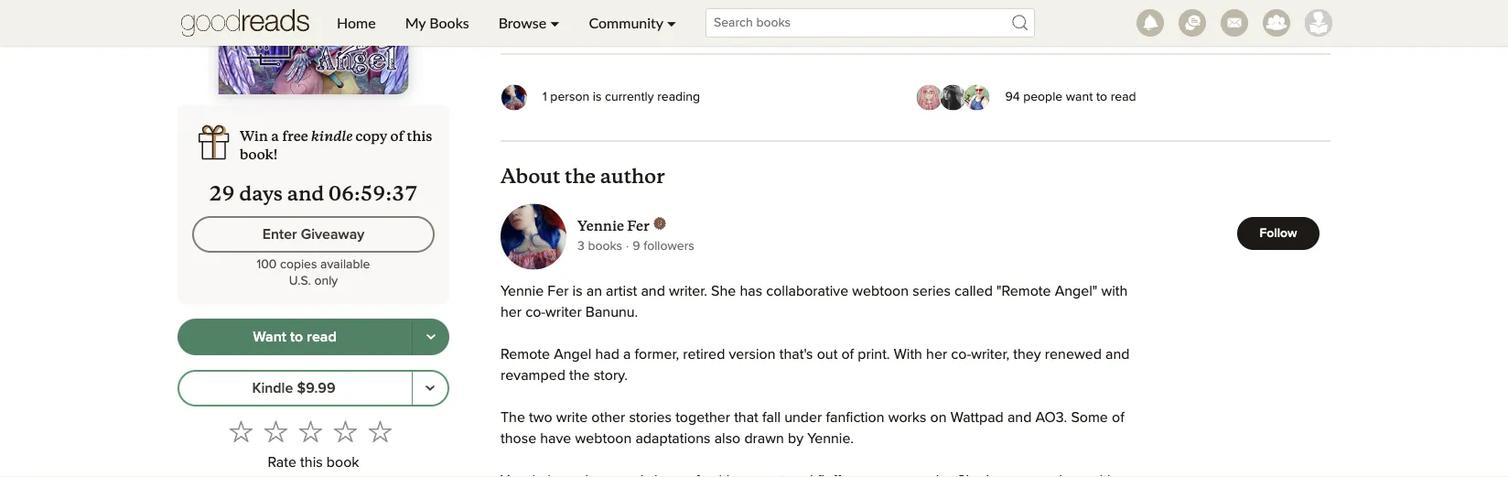 Task type: describe. For each thing, give the bounding box(es) containing it.
books
[[430, 14, 469, 32]]

is for fer
[[573, 285, 583, 299]]

she
[[711, 285, 736, 299]]

adaptations
[[636, 432, 711, 447]]

and inside yennie fer is an artist and writer. she has collaborative webtoon series called "remote angel" with her co-writer banunu.
[[641, 285, 666, 299]]

$9.99
[[297, 381, 336, 396]]

series
[[913, 285, 951, 299]]

a inside win a free kindle
[[271, 128, 279, 145]]

retired
[[683, 348, 725, 362]]

fanfiction
[[826, 411, 885, 426]]

community
[[589, 14, 664, 32]]

1 : from the left
[[354, 181, 360, 206]]

kindle
[[252, 381, 293, 396]]

3 books
[[578, 241, 623, 253]]

browse ▾ link
[[484, 0, 575, 46]]

remote angel had a former, retired version that's out of print. with her co-writer, they renewed and revamped the story.
[[501, 348, 1130, 383]]

read inside button
[[307, 330, 337, 344]]

have
[[540, 432, 572, 447]]

an
[[587, 285, 602, 299]]

2 : from the left
[[386, 181, 392, 206]]

a inside 'remote angel had a former, retired version that's out of print. with her co-writer, they renewed and revamped the story.'
[[624, 348, 631, 362]]

version
[[729, 348, 776, 362]]

fewer details
[[501, 15, 578, 28]]

browse
[[499, 14, 547, 32]]

angel
[[554, 348, 592, 362]]

had
[[596, 348, 620, 362]]

profile image for bob builder. image
[[1306, 9, 1333, 37]]

1
[[543, 91, 547, 104]]

rate this book element
[[178, 414, 450, 477]]

those
[[501, 432, 537, 447]]

fewer details button
[[501, 10, 603, 32]]

fer for yennie fer
[[627, 218, 650, 236]]

fewer
[[501, 15, 536, 28]]

with
[[894, 348, 923, 362]]

revamped
[[501, 369, 566, 383]]

and inside 'remote angel had a former, retired version that's out of print. with her co-writer, they renewed and revamped the story.'
[[1106, 348, 1130, 362]]

rate 2 out of 5 image
[[264, 419, 288, 443]]

rating 0 out of 5 group
[[224, 414, 398, 449]]

want to read button
[[178, 319, 413, 355]]

webtoon inside the two write other stories together that fall under fanfiction works on wattpad and ao3. some of those have webtoon adaptations also drawn by yennie.
[[575, 432, 632, 447]]

story.
[[594, 369, 628, 383]]

the inside 'remote angel had a former, retired version that's out of print. with her co-writer, they renewed and revamped the story.'
[[570, 369, 590, 383]]

kindle
[[311, 125, 353, 145]]

yennie fer is an artist and writer. she has collaborative webtoon series called "remote angel" with her co-writer banunu.
[[501, 285, 1128, 320]]

called
[[955, 285, 993, 299]]

and inside the two write other stories together that fall under fanfiction works on wattpad and ao3. some of those have webtoon adaptations also drawn by yennie.
[[1008, 411, 1032, 426]]

100
[[257, 258, 277, 271]]

her inside yennie fer is an artist and writer. she has collaborative webtoon series called "remote angel" with her co-writer banunu.
[[501, 306, 522, 320]]

drawn
[[745, 432, 785, 447]]

is for person
[[593, 91, 602, 104]]

community ▾
[[589, 14, 677, 32]]

enter giveaway link
[[192, 216, 435, 253]]

06
[[329, 181, 354, 206]]

about
[[501, 165, 561, 189]]

kindle $9.99 link
[[178, 370, 413, 407]]

two
[[529, 411, 553, 426]]

home
[[337, 14, 376, 32]]

print.
[[858, 348, 890, 362]]

also
[[715, 432, 741, 447]]

37
[[392, 181, 418, 206]]

under
[[785, 411, 823, 426]]

of inside copy of this book!
[[391, 128, 404, 145]]

enter giveaway
[[263, 227, 365, 242]]

gift icon image
[[192, 120, 236, 164]]

follow
[[1260, 228, 1298, 240]]

fer for yennie fer is an artist and writer. she has collaborative webtoon series called "remote angel" with her co-writer banunu.
[[548, 285, 569, 299]]

other
[[592, 411, 626, 426]]

u.s.
[[289, 275, 311, 287]]

my books link
[[391, 0, 484, 46]]

yennie fer link
[[578, 218, 695, 236]]

currently
[[605, 91, 654, 104]]

collaborative
[[767, 285, 849, 299]]

of inside 'remote angel had a former, retired version that's out of print. with her co-writer, they renewed and revamped the story.'
[[842, 348, 854, 362]]

books
[[588, 241, 623, 253]]

works
[[889, 411, 927, 426]]

0 horizontal spatial this
[[300, 456, 323, 470]]

▾ for community ▾
[[667, 14, 677, 32]]

to inside button
[[290, 330, 303, 344]]

copy of this book!
[[240, 128, 433, 164]]

rate
[[268, 456, 297, 470]]

profile image for yennie fer. image
[[501, 204, 567, 270]]

rate 3 out of 5 image
[[299, 419, 323, 443]]

rate 5 out of 5 image
[[369, 419, 392, 443]]

100 copies available u.s. only
[[257, 258, 370, 287]]

win a free kindle
[[240, 125, 353, 145]]

kindle $9.99
[[252, 381, 336, 396]]

0 vertical spatial the
[[565, 165, 596, 189]]

some
[[1072, 411, 1109, 426]]

this inside copy of this book!
[[407, 128, 433, 145]]

rate 1 out of 5 image
[[229, 419, 253, 443]]

on
[[931, 411, 947, 426]]



Task type: locate. For each thing, give the bounding box(es) containing it.
is inside yennie fer is an artist and writer. she has collaborative webtoon series called "remote angel" with her co-writer banunu.
[[573, 285, 583, 299]]

0 vertical spatial read
[[1111, 91, 1137, 104]]

remote
[[501, 348, 550, 362]]

1 vertical spatial read
[[307, 330, 337, 344]]

to
[[1097, 91, 1108, 104], [290, 330, 303, 344]]

browse ▾
[[499, 14, 560, 32]]

3
[[578, 241, 585, 253]]

0 horizontal spatial ▾
[[551, 14, 560, 32]]

▾
[[551, 14, 560, 32], [667, 14, 677, 32]]

yennie for yennie fer is an artist and writer. she has collaborative webtoon series called "remote angel" with her co-writer banunu.
[[501, 285, 544, 299]]

1 vertical spatial this
[[300, 456, 323, 470]]

0 horizontal spatial read
[[307, 330, 337, 344]]

2 ▾ from the left
[[667, 14, 677, 32]]

renewed
[[1045, 348, 1102, 362]]

0 horizontal spatial of
[[391, 128, 404, 145]]

1 horizontal spatial co-
[[952, 348, 972, 362]]

rate this book
[[268, 456, 359, 470]]

her inside 'remote angel had a former, retired version that's out of print. with her co-writer, they renewed and revamped the story.'
[[927, 348, 948, 362]]

my books
[[405, 14, 469, 32]]

None search field
[[691, 8, 1050, 38]]

the
[[501, 411, 526, 426]]

of right out
[[842, 348, 854, 362]]

that's
[[780, 348, 814, 362]]

0 horizontal spatial her
[[501, 306, 522, 320]]

about the author
[[501, 165, 665, 189]]

yennie inside yennie fer is an artist and writer. she has collaborative webtoon series called "remote angel" with her co-writer banunu.
[[501, 285, 544, 299]]

1 horizontal spatial :
[[386, 181, 392, 206]]

read right want
[[1111, 91, 1137, 104]]

out
[[817, 348, 838, 362]]

1 vertical spatial her
[[927, 348, 948, 362]]

fer up writer in the bottom left of the page
[[548, 285, 569, 299]]

home image
[[181, 0, 309, 46]]

1 vertical spatial of
[[842, 348, 854, 362]]

1 horizontal spatial to
[[1097, 91, 1108, 104]]

want
[[253, 330, 286, 344]]

is
[[593, 91, 602, 104], [573, 285, 583, 299]]

webtoon left series
[[853, 285, 909, 299]]

stories
[[629, 411, 672, 426]]

author
[[600, 165, 665, 189]]

this right copy
[[407, 128, 433, 145]]

co- right with
[[952, 348, 972, 362]]

0 horizontal spatial webtoon
[[575, 432, 632, 447]]

0 vertical spatial webtoon
[[853, 285, 909, 299]]

is right person
[[593, 91, 602, 104]]

1 vertical spatial yennie
[[501, 285, 544, 299]]

1 horizontal spatial is
[[593, 91, 602, 104]]

giveaway
[[301, 227, 365, 242]]

29 days and 06 : 59 : 37
[[209, 181, 418, 206]]

home link
[[322, 0, 391, 46]]

days
[[239, 181, 283, 206]]

the
[[565, 165, 596, 189], [570, 369, 590, 383]]

free
[[282, 128, 308, 145]]

of
[[391, 128, 404, 145], [842, 348, 854, 362], [1112, 411, 1125, 426]]

0 horizontal spatial co-
[[526, 306, 546, 320]]

my
[[405, 14, 426, 32]]

1 horizontal spatial her
[[927, 348, 948, 362]]

webtoon down other
[[575, 432, 632, 447]]

available
[[321, 258, 370, 271]]

angel"
[[1055, 285, 1098, 299]]

0 vertical spatial is
[[593, 91, 602, 104]]

they
[[1014, 348, 1042, 362]]

the down angel
[[570, 369, 590, 383]]

write
[[557, 411, 588, 426]]

2 horizontal spatial of
[[1112, 411, 1125, 426]]

fall
[[763, 411, 781, 426]]

of inside the two write other stories together that fall under fanfiction works on wattpad and ao3. some of those have webtoon adaptations also drawn by yennie.
[[1112, 411, 1125, 426]]

book!
[[240, 146, 278, 164]]

ao3.
[[1036, 411, 1068, 426]]

: right 06
[[386, 181, 392, 206]]

0 horizontal spatial is
[[573, 285, 583, 299]]

fer inside yennie fer is an artist and writer. she has collaborative webtoon series called "remote angel" with her co-writer banunu.
[[548, 285, 569, 299]]

0 vertical spatial co-
[[526, 306, 546, 320]]

co- inside yennie fer is an artist and writer. she has collaborative webtoon series called "remote angel" with her co-writer banunu.
[[526, 306, 546, 320]]

of right copy
[[391, 128, 404, 145]]

0 vertical spatial a
[[271, 128, 279, 145]]

59
[[360, 181, 386, 206]]

the two write other stories together that fall under fanfiction works on wattpad and ao3. some of those have webtoon adaptations also drawn by yennie.
[[501, 411, 1125, 447]]

follow button
[[1238, 218, 1320, 251]]

that
[[734, 411, 759, 426]]

webtoon inside yennie fer is an artist and writer. she has collaborative webtoon series called "remote angel" with her co-writer banunu.
[[853, 285, 909, 299]]

her up remote
[[501, 306, 522, 320]]

: left the 37
[[354, 181, 360, 206]]

want
[[1066, 91, 1093, 104]]

1 horizontal spatial of
[[842, 348, 854, 362]]

by
[[788, 432, 804, 447]]

copies
[[280, 258, 317, 271]]

▾ inside community ▾ link
[[667, 14, 677, 32]]

giveaway ends in 29 days 6 hours 59 minutes and 37 seconds. element
[[192, 181, 435, 206]]

co-
[[526, 306, 546, 320], [952, 348, 972, 362]]

yennie down profile image for yennie fer.
[[501, 285, 544, 299]]

fer
[[627, 218, 650, 236], [548, 285, 569, 299]]

her right with
[[927, 348, 948, 362]]

goodreads author image
[[654, 218, 666, 230]]

together
[[676, 411, 731, 426]]

has
[[740, 285, 763, 299]]

wattpad
[[951, 411, 1004, 426]]

with
[[1102, 285, 1128, 299]]

writer,
[[972, 348, 1010, 362]]

1 ▾ from the left
[[551, 14, 560, 32]]

1 horizontal spatial webtoon
[[853, 285, 909, 299]]

0 horizontal spatial fer
[[548, 285, 569, 299]]

and right artist
[[641, 285, 666, 299]]

writer
[[546, 306, 582, 320]]

yennie up 3 books
[[578, 218, 624, 236]]

is left an
[[573, 285, 583, 299]]

0 vertical spatial of
[[391, 128, 404, 145]]

0 horizontal spatial a
[[271, 128, 279, 145]]

"remote
[[997, 285, 1052, 299]]

9 followers
[[633, 241, 695, 253]]

1 vertical spatial the
[[570, 369, 590, 383]]

and
[[287, 181, 324, 206], [641, 285, 666, 299], [1106, 348, 1130, 362], [1008, 411, 1032, 426]]

1 horizontal spatial this
[[407, 128, 433, 145]]

0 vertical spatial this
[[407, 128, 433, 145]]

0 vertical spatial to
[[1097, 91, 1108, 104]]

this right the rate
[[300, 456, 323, 470]]

co- up remote
[[526, 306, 546, 320]]

0 vertical spatial yennie
[[578, 218, 624, 236]]

co- inside 'remote angel had a former, retired version that's out of print. with her co-writer, they renewed and revamped the story.'
[[952, 348, 972, 362]]

reading
[[658, 91, 700, 104]]

1 vertical spatial webtoon
[[575, 432, 632, 447]]

▾ inside browse ▾ link
[[551, 14, 560, 32]]

a left free
[[271, 128, 279, 145]]

fer up 9
[[627, 218, 650, 236]]

yennie for yennie fer
[[578, 218, 624, 236]]

2 vertical spatial of
[[1112, 411, 1125, 426]]

book
[[327, 456, 359, 470]]

1 horizontal spatial ▾
[[667, 14, 677, 32]]

people
[[1024, 91, 1063, 104]]

0 horizontal spatial yennie
[[501, 285, 544, 299]]

1 vertical spatial a
[[624, 348, 631, 362]]

1 person is currently reading
[[543, 91, 700, 104]]

a right had
[[624, 348, 631, 362]]

1 vertical spatial is
[[573, 285, 583, 299]]

1 horizontal spatial read
[[1111, 91, 1137, 104]]

1 horizontal spatial yennie
[[578, 218, 624, 236]]

0 vertical spatial fer
[[627, 218, 650, 236]]

9
[[633, 241, 641, 253]]

of right some
[[1112, 411, 1125, 426]]

and left 06
[[287, 181, 324, 206]]

yennie fer
[[578, 218, 650, 236]]

followers
[[644, 241, 695, 253]]

artist
[[606, 285, 638, 299]]

94 people want to read
[[1006, 91, 1137, 104]]

writer.
[[669, 285, 708, 299]]

yennie
[[578, 218, 624, 236], [501, 285, 544, 299]]

a
[[271, 128, 279, 145], [624, 348, 631, 362]]

former,
[[635, 348, 679, 362]]

win
[[240, 128, 268, 145]]

person
[[551, 91, 590, 104]]

rate 4 out of 5 image
[[334, 419, 358, 443]]

details
[[540, 15, 578, 28]]

read
[[1111, 91, 1137, 104], [307, 330, 337, 344]]

and right renewed at bottom
[[1106, 348, 1130, 362]]

1 horizontal spatial a
[[624, 348, 631, 362]]

0 vertical spatial her
[[501, 306, 522, 320]]

Search by book title or ISBN text field
[[706, 8, 1036, 38]]

want to read
[[253, 330, 337, 344]]

1 vertical spatial co-
[[952, 348, 972, 362]]

webtoon
[[853, 285, 909, 299], [575, 432, 632, 447]]

yennie.
[[808, 432, 854, 447]]

the right about at the top of page
[[565, 165, 596, 189]]

only
[[314, 275, 338, 287]]

1 horizontal spatial fer
[[627, 218, 650, 236]]

1 vertical spatial to
[[290, 330, 303, 344]]

1 vertical spatial fer
[[548, 285, 569, 299]]

▾ for browse ▾
[[551, 14, 560, 32]]

and left ao3.
[[1008, 411, 1032, 426]]

read up the '$9.99'
[[307, 330, 337, 344]]

0 horizontal spatial :
[[354, 181, 360, 206]]

0 horizontal spatial to
[[290, 330, 303, 344]]



Task type: vqa. For each thing, say whether or not it's contained in the screenshot.
37
yes



